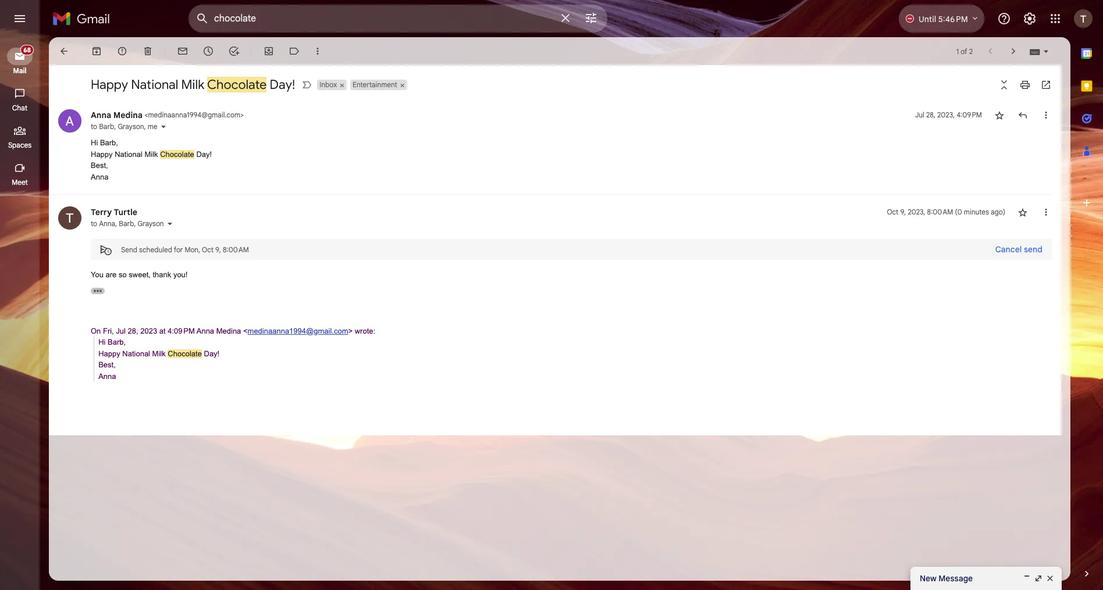 Task type: vqa. For each thing, say whether or not it's contained in the screenshot.
Welcome
no



Task type: describe. For each thing, give the bounding box(es) containing it.
ago)
[[991, 208, 1006, 217]]

Not starred checkbox
[[994, 109, 1006, 121]]

mail heading
[[0, 66, 40, 76]]

meet
[[12, 178, 28, 187]]

milk inside hi barb, happy national milk chocolate day! best, anna
[[145, 150, 158, 159]]

anna right at
[[197, 327, 214, 336]]

happy national milk chocolate day!
[[91, 77, 295, 93]]

mark as unread image
[[177, 45, 189, 57]]

support image
[[998, 12, 1012, 26]]

navigation containing mail
[[0, 37, 41, 591]]

add to tasks image
[[228, 45, 240, 57]]

advanced search options image
[[580, 6, 603, 30]]

chocolate inside on fri, jul 28, 2023 at 4:09 pm anna medina < medinaanna1994@gmail.com > wrote: hi barb, happy national milk chocolate day! best, anna
[[168, 350, 202, 358]]

me
[[148, 122, 157, 131]]

you
[[91, 271, 104, 279]]

anna medina < medinaanna1994@gmail.com >
[[91, 110, 244, 121]]

chat
[[12, 104, 27, 112]]

< inside the 'anna medina < medinaanna1994@gmail.com >'
[[145, 111, 148, 119]]

2023
[[140, 327, 157, 336]]

national inside on fri, jul 28, 2023 at 4:09 pm anna medina < medinaanna1994@gmail.com > wrote: hi barb, happy national milk chocolate day! best, anna
[[122, 350, 150, 358]]

Search in mail search field
[[189, 5, 608, 33]]

anna up "to barb , grayson , me"
[[91, 110, 111, 121]]

hide expanded content image
[[91, 288, 105, 294]]

2023, for 4:09 pm
[[938, 111, 955, 119]]

hi inside on fri, jul 28, 2023 at 4:09 pm anna medina < medinaanna1994@gmail.com > wrote: hi barb, happy national milk chocolate day! best, anna
[[98, 338, 106, 347]]

jul 28, 2023, 4:09 pm
[[916, 111, 983, 119]]

mail
[[13, 66, 27, 75]]

medina inside on fri, jul 28, 2023 at 4:09 pm anna medina < medinaanna1994@gmail.com > wrote: hi barb, happy national milk chocolate day! best, anna
[[216, 327, 241, 336]]

2023, for 8:00 am
[[908, 208, 926, 217]]

anna medina cell
[[91, 110, 244, 121]]

report spam image
[[116, 45, 128, 57]]

cancel send
[[996, 244, 1043, 255]]

of
[[961, 47, 968, 56]]

0 vertical spatial chocolate
[[207, 77, 267, 93]]

28, inside on fri, jul 28, 2023 at 4:09 pm anna medina < medinaanna1994@gmail.com > wrote: hi barb, happy national milk chocolate day! best, anna
[[128, 327, 138, 336]]

1 vertical spatial grayson
[[138, 219, 164, 228]]

so
[[119, 271, 127, 279]]

1 vertical spatial 8:00 am
[[223, 245, 249, 254]]

to barb , grayson , me
[[91, 122, 157, 131]]

snooze image
[[203, 45, 214, 57]]

barb, inside on fri, jul 28, 2023 at 4:09 pm anna medina < medinaanna1994@gmail.com > wrote: hi barb, happy national milk chocolate day! best, anna
[[108, 338, 126, 347]]

< inside on fri, jul 28, 2023 at 4:09 pm anna medina < medinaanna1994@gmail.com > wrote: hi barb, happy national milk chocolate day! best, anna
[[243, 327, 248, 336]]

jul inside cell
[[916, 111, 925, 119]]

older image
[[1008, 45, 1020, 57]]

are
[[106, 271, 117, 279]]

inbox button
[[317, 80, 338, 90]]

minutes
[[965, 208, 990, 217]]

68
[[23, 46, 31, 54]]

4:09 pm inside on fri, jul 28, 2023 at 4:09 pm anna medina < medinaanna1994@gmail.com > wrote: hi barb, happy national milk chocolate day! best, anna
[[168, 327, 195, 336]]

back to search results image
[[58, 45, 70, 57]]

medinaanna1994@gmail.com inside the 'anna medina < medinaanna1994@gmail.com >'
[[148, 111, 240, 119]]

cancel
[[996, 244, 1022, 255]]

entertainment
[[353, 80, 398, 89]]

4:09 pm inside cell
[[957, 111, 983, 119]]

show details image
[[160, 123, 167, 130]]

at
[[159, 327, 166, 336]]

archive image
[[91, 45, 102, 57]]

Search in mail text field
[[214, 13, 552, 24]]

search in mail image
[[192, 8, 213, 29]]

for
[[174, 245, 183, 254]]

(0
[[956, 208, 963, 217]]

send scheduled for mon, oct 9, 8:00 am
[[121, 245, 249, 254]]

show details image
[[166, 221, 173, 228]]

chocolate inside hi barb, happy national milk chocolate day! best, anna
[[160, 150, 194, 159]]

hi inside hi barb, happy national milk chocolate day! best, anna
[[91, 139, 98, 147]]

anna down terry
[[99, 219, 115, 228]]

68 link
[[7, 45, 34, 65]]

2
[[970, 47, 973, 56]]

1 vertical spatial 9,
[[215, 245, 221, 254]]

oct inside cell
[[887, 208, 899, 217]]

to for to anna , barb , grayson
[[91, 219, 97, 228]]

0 vertical spatial happy
[[91, 77, 128, 93]]

jul inside on fri, jul 28, 2023 at 4:09 pm anna medina < medinaanna1994@gmail.com > wrote: hi barb, happy national milk chocolate day! best, anna
[[116, 327, 126, 336]]

not starred image
[[994, 109, 1006, 121]]

fri,
[[103, 327, 114, 336]]

spaces
[[8, 141, 31, 150]]

> inside on fri, jul 28, 2023 at 4:09 pm anna medina < medinaanna1994@gmail.com > wrote: hi barb, happy national milk chocolate day! best, anna
[[348, 327, 353, 336]]

pop out image
[[1034, 575, 1044, 584]]

thank
[[153, 271, 171, 279]]

1 of 2
[[957, 47, 973, 56]]

0 vertical spatial day!
[[270, 77, 295, 93]]



Task type: locate. For each thing, give the bounding box(es) containing it.
0 vertical spatial barb
[[99, 122, 114, 131]]

1 vertical spatial 4:09 pm
[[168, 327, 195, 336]]

2 vertical spatial happy
[[98, 350, 120, 358]]

8:00 am inside cell
[[928, 208, 954, 217]]

more image
[[312, 45, 324, 57]]

grayson left me
[[118, 122, 144, 131]]

1 to from the top
[[91, 122, 97, 131]]

8:00 am right mon,
[[223, 245, 249, 254]]

grayson left show details icon
[[138, 219, 164, 228]]

happy down "to barb , grayson , me"
[[91, 150, 113, 159]]

>
[[240, 111, 244, 119], [348, 327, 353, 336]]

barb, down fri, at the left of the page
[[108, 338, 126, 347]]

hi barb, happy national milk chocolate day! best, anna
[[91, 139, 212, 181]]

1 horizontal spatial <
[[243, 327, 248, 336]]

milk down me
[[145, 150, 158, 159]]

1 vertical spatial hi
[[98, 338, 106, 347]]

2 vertical spatial milk
[[152, 350, 166, 358]]

milk
[[181, 77, 205, 93], [145, 150, 158, 159], [152, 350, 166, 358]]

1 vertical spatial oct
[[202, 245, 214, 254]]

0 horizontal spatial 4:09 pm
[[168, 327, 195, 336]]

4:09 pm right at
[[168, 327, 195, 336]]

barb
[[99, 122, 114, 131], [119, 219, 134, 228]]

1 vertical spatial milk
[[145, 150, 158, 159]]

1 vertical spatial jul
[[116, 327, 126, 336]]

0 horizontal spatial 28,
[[128, 327, 138, 336]]

main menu image
[[13, 12, 27, 26]]

1 horizontal spatial medinaanna1994@gmail.com
[[248, 327, 348, 336]]

0 vertical spatial barb,
[[100, 139, 118, 147]]

anna down fri, at the left of the page
[[98, 372, 116, 381]]

milk down mark as unread image
[[181, 77, 205, 93]]

turtle
[[114, 207, 137, 218]]

entertainment button
[[350, 80, 399, 90]]

medinaanna1994@gmail.com
[[148, 111, 240, 119], [248, 327, 348, 336]]

0 horizontal spatial medinaanna1994@gmail.com
[[148, 111, 240, 119]]

national down "to barb , grayson , me"
[[115, 150, 143, 159]]

0 horizontal spatial oct
[[202, 245, 214, 254]]

national down 2023 at the bottom of page
[[122, 350, 150, 358]]

list
[[49, 98, 1053, 394]]

message
[[939, 574, 973, 584]]

list containing anna medina
[[49, 98, 1053, 394]]

1 horizontal spatial 8:00 am
[[928, 208, 954, 217]]

new
[[920, 574, 937, 584]]

0 vertical spatial 28,
[[927, 111, 936, 119]]

medina
[[113, 110, 143, 121], [216, 327, 241, 336]]

medinaanna1994@gmail.com inside on fri, jul 28, 2023 at 4:09 pm anna medina < medinaanna1994@gmail.com > wrote: hi barb, happy national milk chocolate day! best, anna
[[248, 327, 348, 336]]

jul
[[916, 111, 925, 119], [116, 327, 126, 336]]

new message
[[920, 574, 973, 584]]

1
[[957, 47, 959, 56]]

you are so sweet, thank you!
[[91, 271, 190, 279]]

9, left (0
[[901, 208, 907, 217]]

happy inside hi barb, happy national milk chocolate day! best, anna
[[91, 150, 113, 159]]

gmail image
[[52, 7, 116, 30]]

on
[[91, 327, 101, 336]]

0 vertical spatial national
[[131, 77, 178, 93]]

barb down turtle
[[119, 219, 134, 228]]

1 horizontal spatial 2023,
[[938, 111, 955, 119]]

on fri, jul 28, 2023 at 4:09 pm anna medina < medinaanna1994@gmail.com > wrote: hi barb, happy national milk chocolate day! best, anna
[[91, 327, 376, 381]]

9, right mon,
[[215, 245, 221, 254]]

chocolate
[[207, 77, 267, 93], [160, 150, 194, 159], [168, 350, 202, 358]]

sweet,
[[129, 271, 151, 279]]

move to inbox image
[[263, 45, 275, 57]]

0 horizontal spatial 9,
[[215, 245, 221, 254]]

national up the 'anna medina < medinaanna1994@gmail.com >'
[[131, 77, 178, 93]]

barb, down "to barb , grayson , me"
[[100, 139, 118, 147]]

2 vertical spatial chocolate
[[168, 350, 202, 358]]

milk inside on fri, jul 28, 2023 at 4:09 pm anna medina < medinaanna1994@gmail.com > wrote: hi barb, happy national milk chocolate day! best, anna
[[152, 350, 166, 358]]

2023, left (0
[[908, 208, 926, 217]]

8:00 am
[[928, 208, 954, 217], [223, 245, 249, 254]]

chat heading
[[0, 104, 40, 113]]

best, down "to barb , grayson , me"
[[91, 161, 108, 170]]

you!
[[173, 271, 188, 279]]

send
[[1024, 244, 1043, 255]]

0 vertical spatial milk
[[181, 77, 205, 93]]

1 vertical spatial 28,
[[128, 327, 138, 336]]

terry turtle
[[91, 207, 137, 218]]

anna inside hi barb, happy national milk chocolate day! best, anna
[[91, 173, 108, 181]]

barb left me
[[99, 122, 114, 131]]

0 vertical spatial 4:09 pm
[[957, 111, 983, 119]]

best,
[[91, 161, 108, 170], [98, 361, 116, 370]]

0 vertical spatial 9,
[[901, 208, 907, 217]]

2 vertical spatial day!
[[204, 350, 220, 358]]

9, inside cell
[[901, 208, 907, 217]]

Not starred checkbox
[[1018, 207, 1029, 218]]

1 vertical spatial barb
[[119, 219, 134, 228]]

1 horizontal spatial hi
[[98, 338, 106, 347]]

0 horizontal spatial 8:00 am
[[223, 245, 249, 254]]

> inside the 'anna medina < medinaanna1994@gmail.com >'
[[240, 111, 244, 119]]

1 horizontal spatial 9,
[[901, 208, 907, 217]]

0 horizontal spatial jul
[[116, 327, 126, 336]]

to anna , barb , grayson
[[91, 219, 164, 228]]

oct 9, 2023, 8:00 am (0 minutes ago) cell
[[887, 207, 1006, 218]]

1 vertical spatial 2023,
[[908, 208, 926, 217]]

0 vertical spatial to
[[91, 122, 97, 131]]

medinaanna1994@gmail.com link
[[248, 327, 348, 336]]

2023,
[[938, 111, 955, 119], [908, 208, 926, 217]]

0 vertical spatial jul
[[916, 111, 925, 119]]

1 vertical spatial medinaanna1994@gmail.com
[[248, 327, 348, 336]]

28,
[[927, 111, 936, 119], [128, 327, 138, 336]]

,
[[114, 122, 116, 131], [144, 122, 146, 131], [115, 219, 117, 228], [134, 219, 136, 228]]

select input tool image
[[1043, 47, 1050, 56]]

1 vertical spatial best,
[[98, 361, 116, 370]]

grayson
[[118, 122, 144, 131], [138, 219, 164, 228]]

happy down fri, at the left of the page
[[98, 350, 120, 358]]

1 vertical spatial to
[[91, 219, 97, 228]]

0 horizontal spatial barb
[[99, 122, 114, 131]]

28, inside jul 28, 2023, 4:09 pm cell
[[927, 111, 936, 119]]

happy
[[91, 77, 128, 93], [91, 150, 113, 159], [98, 350, 120, 358]]

1 vertical spatial >
[[348, 327, 353, 336]]

0 vertical spatial 2023,
[[938, 111, 955, 119]]

oct
[[887, 208, 899, 217], [202, 245, 214, 254]]

4:09 pm left not starred image
[[957, 111, 983, 119]]

delete image
[[142, 45, 154, 57]]

best, inside hi barb, happy national milk chocolate day! best, anna
[[91, 161, 108, 170]]

inbox
[[320, 80, 337, 89]]

1 horizontal spatial barb
[[119, 219, 134, 228]]

best, down fri, at the left of the page
[[98, 361, 116, 370]]

0 vertical spatial >
[[240, 111, 244, 119]]

0 vertical spatial hi
[[91, 139, 98, 147]]

0 vertical spatial 8:00 am
[[928, 208, 954, 217]]

0 vertical spatial best,
[[91, 161, 108, 170]]

2 vertical spatial national
[[122, 350, 150, 358]]

1 vertical spatial chocolate
[[160, 150, 194, 159]]

not starred image
[[1018, 207, 1029, 218]]

happy down report spam icon
[[91, 77, 128, 93]]

barb,
[[100, 139, 118, 147], [108, 338, 126, 347]]

settings image
[[1023, 12, 1037, 26]]

oct 9, 2023, 8:00 am (0 minutes ago)
[[887, 208, 1006, 217]]

cancel send button
[[987, 239, 1053, 260]]

> down "happy national milk chocolate day!" at the top of page
[[240, 111, 244, 119]]

spaces heading
[[0, 141, 40, 150]]

4:09 pm
[[957, 111, 983, 119], [168, 327, 195, 336]]

labels image
[[289, 45, 300, 57]]

milk down at
[[152, 350, 166, 358]]

to
[[91, 122, 97, 131], [91, 219, 97, 228]]

hi down on
[[98, 338, 106, 347]]

scheduled
[[139, 245, 172, 254]]

9,
[[901, 208, 907, 217], [215, 245, 221, 254]]

tab list
[[1071, 37, 1104, 549]]

day! inside on fri, jul 28, 2023 at 4:09 pm anna medina < medinaanna1994@gmail.com > wrote: hi barb, happy national milk chocolate day! best, anna
[[204, 350, 220, 358]]

0 vertical spatial medina
[[113, 110, 143, 121]]

day!
[[270, 77, 295, 93], [196, 150, 212, 159], [204, 350, 220, 358]]

send
[[121, 245, 137, 254]]

to for to barb , grayson , me
[[91, 122, 97, 131]]

jul 28, 2023, 4:09 pm cell
[[916, 109, 983, 121]]

close image
[[1046, 575, 1055, 584]]

2023, left not starred image
[[938, 111, 955, 119]]

0 horizontal spatial hi
[[91, 139, 98, 147]]

<
[[145, 111, 148, 119], [243, 327, 248, 336]]

mon,
[[185, 245, 200, 254]]

8:00 am left (0
[[928, 208, 954, 217]]

happy inside on fri, jul 28, 2023 at 4:09 pm anna medina < medinaanna1994@gmail.com > wrote: hi barb, happy national milk chocolate day! best, anna
[[98, 350, 120, 358]]

minimize image
[[1023, 575, 1032, 584]]

terry
[[91, 207, 112, 218]]

0 vertical spatial oct
[[887, 208, 899, 217]]

1 horizontal spatial oct
[[887, 208, 899, 217]]

0 vertical spatial <
[[145, 111, 148, 119]]

1 vertical spatial barb,
[[108, 338, 126, 347]]

best, inside on fri, jul 28, 2023 at 4:09 pm anna medina < medinaanna1994@gmail.com > wrote: hi barb, happy national milk chocolate day! best, anna
[[98, 361, 116, 370]]

wrote:
[[355, 327, 376, 336]]

hi
[[91, 139, 98, 147], [98, 338, 106, 347]]

1 vertical spatial happy
[[91, 150, 113, 159]]

1 vertical spatial medina
[[216, 327, 241, 336]]

1 horizontal spatial 28,
[[927, 111, 936, 119]]

0 horizontal spatial medina
[[113, 110, 143, 121]]

navigation
[[0, 37, 41, 591]]

meet heading
[[0, 178, 40, 187]]

hi down "to barb , grayson , me"
[[91, 139, 98, 147]]

1 vertical spatial national
[[115, 150, 143, 159]]

1 horizontal spatial jul
[[916, 111, 925, 119]]

> left wrote:
[[348, 327, 353, 336]]

barb, inside hi barb, happy national milk chocolate day! best, anna
[[100, 139, 118, 147]]

1 vertical spatial <
[[243, 327, 248, 336]]

day! inside hi barb, happy national milk chocolate day! best, anna
[[196, 150, 212, 159]]

0 horizontal spatial 2023,
[[908, 208, 926, 217]]

national
[[131, 77, 178, 93], [115, 150, 143, 159], [122, 350, 150, 358]]

clear search image
[[554, 6, 577, 30]]

0 vertical spatial medinaanna1994@gmail.com
[[148, 111, 240, 119]]

0 horizontal spatial <
[[145, 111, 148, 119]]

1 horizontal spatial >
[[348, 327, 353, 336]]

1 horizontal spatial 4:09 pm
[[957, 111, 983, 119]]

national inside hi barb, happy national milk chocolate day! best, anna
[[115, 150, 143, 159]]

2 to from the top
[[91, 219, 97, 228]]

1 vertical spatial day!
[[196, 150, 212, 159]]

1 horizontal spatial medina
[[216, 327, 241, 336]]

anna
[[91, 110, 111, 121], [91, 173, 108, 181], [99, 219, 115, 228], [197, 327, 214, 336], [98, 372, 116, 381]]

anna up terry
[[91, 173, 108, 181]]

0 vertical spatial grayson
[[118, 122, 144, 131]]

0 horizontal spatial >
[[240, 111, 244, 119]]



